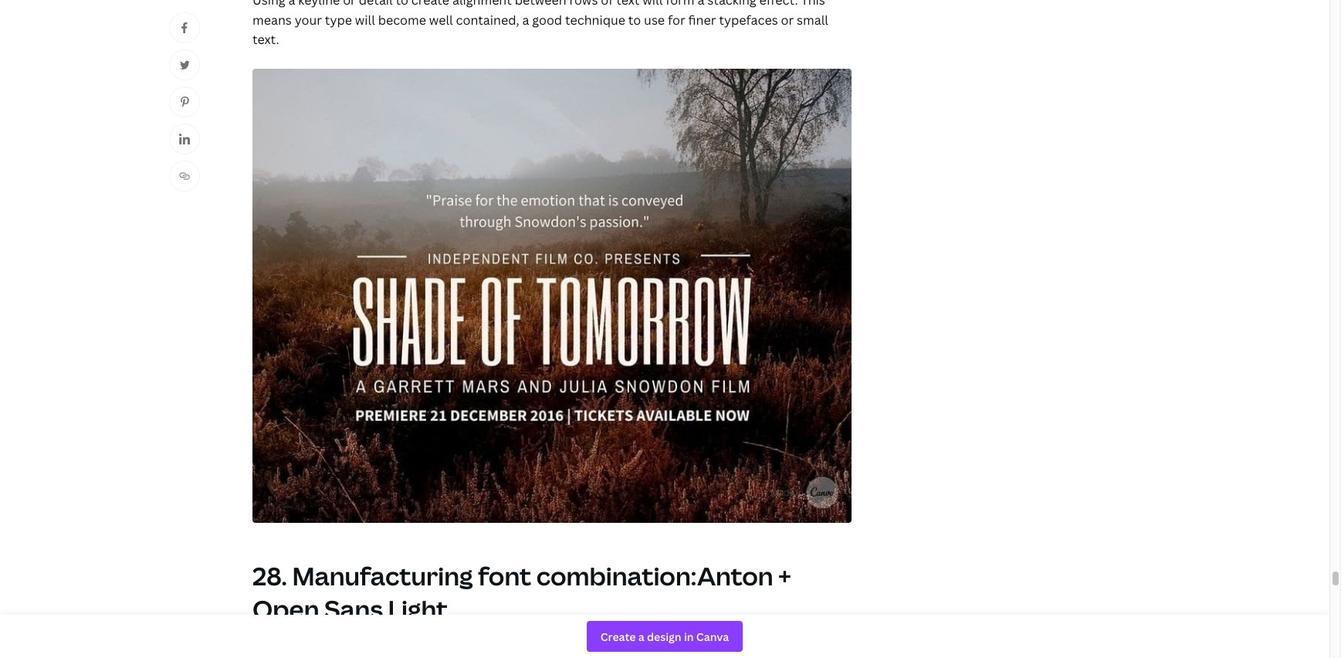 Task type: vqa. For each thing, say whether or not it's contained in the screenshot.
Funny Sweatshirts
no



Task type: locate. For each thing, give the bounding box(es) containing it.
a
[[288, 0, 295, 9], [698, 0, 705, 9], [523, 11, 529, 28]]

will down the detail
[[355, 11, 375, 28]]

0 horizontal spatial will
[[355, 11, 375, 28]]

0 vertical spatial to
[[396, 0, 409, 9]]

for
[[668, 11, 686, 28]]

text
[[617, 0, 640, 9]]

light
[[388, 593, 448, 626]]

font
[[478, 559, 532, 592]]

using
[[253, 0, 286, 9]]

1 horizontal spatial a
[[523, 11, 529, 28]]

or up type
[[343, 0, 356, 9]]

sans
[[324, 593, 383, 626]]

1 horizontal spatial will
[[643, 0, 663, 9]]

form
[[666, 0, 695, 9]]

between
[[515, 0, 567, 9]]

alignment
[[453, 0, 512, 9]]

a left good
[[523, 11, 529, 28]]

0 horizontal spatial or
[[343, 0, 356, 9]]

will up 'use'
[[643, 0, 663, 9]]

0 vertical spatial will
[[643, 0, 663, 9]]

28. manufacturing font combination:anton + open sans light
[[253, 559, 792, 626]]

a up "your"
[[288, 0, 295, 9]]

technique
[[565, 11, 626, 28]]

will
[[643, 0, 663, 9], [355, 11, 375, 28]]

your
[[295, 11, 322, 28]]

to up become
[[396, 0, 409, 9]]

1 horizontal spatial to
[[629, 11, 641, 28]]

create
[[412, 0, 450, 9]]

or
[[343, 0, 356, 9], [781, 11, 794, 28]]

0 horizontal spatial to
[[396, 0, 409, 9]]

good
[[532, 11, 562, 28]]

means
[[253, 11, 292, 28]]

1 horizontal spatial or
[[781, 11, 794, 28]]

keyline
[[298, 0, 340, 9]]

to down text
[[629, 11, 641, 28]]

or down effect. at the top right
[[781, 11, 794, 28]]

this
[[801, 0, 826, 9]]

0 horizontal spatial a
[[288, 0, 295, 9]]

become
[[378, 11, 426, 28]]

contained,
[[456, 11, 520, 28]]

detail
[[359, 0, 393, 9]]

open
[[253, 593, 319, 626]]

use
[[644, 11, 665, 28]]

type
[[325, 11, 352, 28]]

to
[[396, 0, 409, 9], [629, 11, 641, 28]]

a up finer
[[698, 0, 705, 9]]



Task type: describe. For each thing, give the bounding box(es) containing it.
text.
[[253, 31, 279, 48]]

typefaces
[[719, 11, 778, 28]]

using a keyline or detail to create alignment between rows of text will form a stacking effect. this means your type will become well contained, a good technique to use for finer typefaces or small text.
[[253, 0, 829, 48]]

rows
[[570, 0, 598, 9]]

combination:anton
[[537, 559, 774, 592]]

2 horizontal spatial a
[[698, 0, 705, 9]]

effect.
[[760, 0, 798, 9]]

1 vertical spatial will
[[355, 11, 375, 28]]

stacking
[[708, 0, 757, 9]]

of
[[601, 0, 614, 9]]

manufacturing
[[292, 559, 473, 592]]

1 vertical spatial or
[[781, 11, 794, 28]]

28.
[[253, 559, 287, 592]]

+
[[779, 559, 792, 592]]

small
[[797, 11, 829, 28]]

0 vertical spatial or
[[343, 0, 356, 9]]

finer
[[689, 11, 716, 28]]

well
[[429, 11, 453, 28]]

1 vertical spatial to
[[629, 11, 641, 28]]



